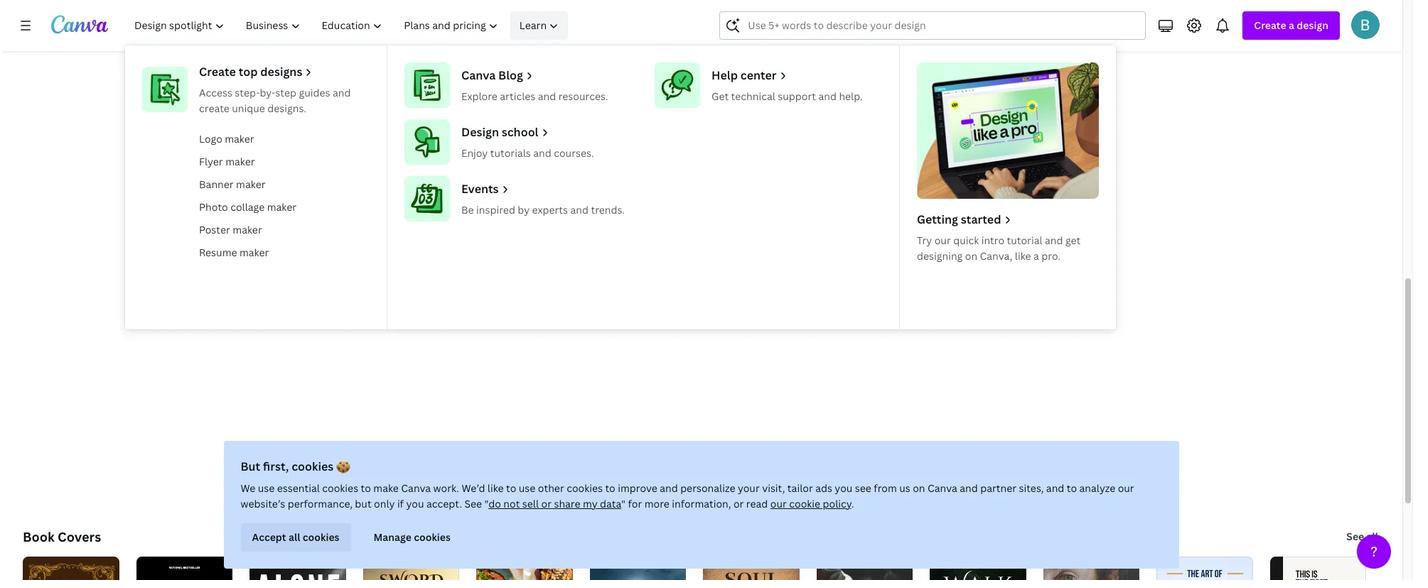 Task type: vqa. For each thing, say whether or not it's contained in the screenshot.


Task type: locate. For each thing, give the bounding box(es) containing it.
0 horizontal spatial or
[[541, 498, 552, 511]]

explore articles and resources.
[[461, 90, 608, 103]]

1 vertical spatial you
[[406, 498, 424, 511]]

improve
[[618, 482, 657, 495]]

0 horizontal spatial see
[[465, 498, 482, 511]]

our
[[935, 234, 951, 247], [1118, 482, 1134, 495], [770, 498, 787, 511]]

use up website's
[[258, 482, 275, 495]]

you up policy
[[835, 482, 853, 495]]

and left help.
[[819, 90, 837, 103]]

use up sell
[[519, 482, 536, 495]]

our down visit,
[[770, 498, 787, 511]]

be inspired by experts and trends.
[[461, 203, 625, 217]]

use
[[258, 482, 275, 495], [519, 482, 536, 495]]

or
[[541, 498, 552, 511], [734, 498, 744, 511]]

to up 'data'
[[605, 482, 615, 495]]

0 horizontal spatial use
[[258, 482, 275, 495]]

maker for poster maker
[[233, 223, 262, 237]]

step-
[[235, 86, 260, 100]]

cookies down accept. at bottom left
[[414, 531, 451, 545]]

maker inside "link"
[[225, 155, 255, 168]]

our cookie policy link
[[770, 498, 851, 511]]

create inside dropdown button
[[1254, 18, 1286, 32]]

1 vertical spatial a
[[1034, 250, 1039, 263]]

3 to from the left
[[605, 482, 615, 495]]

canva up explore
[[461, 68, 496, 83]]

like up do
[[488, 482, 504, 495]]

learn button
[[511, 11, 568, 40]]

a
[[1289, 18, 1294, 32], [1034, 250, 1039, 263]]

0 vertical spatial our
[[935, 234, 951, 247]]

our inside try our quick intro tutorial and get designing on canva, like a pro.
[[935, 234, 951, 247]]

" left for
[[621, 498, 626, 511]]

1 horizontal spatial canva
[[461, 68, 496, 83]]

" inside we use essential cookies to make canva work. we'd like to use other cookies to improve and personalize your visit, tailor ads you see from us on canva and partner sites, and to analyze our website's performance, but only if you accept. see "
[[485, 498, 489, 511]]

maker
[[225, 132, 254, 146], [225, 155, 255, 168], [236, 178, 266, 191], [267, 200, 297, 214], [233, 223, 262, 237], [240, 246, 269, 259]]

flyer maker link
[[193, 151, 375, 173]]

guides
[[299, 86, 330, 100]]

to left analyze
[[1067, 482, 1077, 495]]

create for create a design
[[1254, 18, 1286, 32]]

manage cookies
[[374, 531, 451, 545]]

read
[[746, 498, 768, 511]]

to up but
[[361, 482, 371, 495]]

to up not
[[506, 482, 516, 495]]

our up designing
[[935, 234, 951, 247]]

help.
[[839, 90, 863, 103]]

manage
[[374, 531, 411, 545]]

maker up banner maker
[[225, 155, 255, 168]]

top
[[239, 64, 258, 80]]

be
[[461, 203, 474, 217]]

on
[[965, 250, 978, 263], [913, 482, 925, 495]]

canva up 'if'
[[401, 482, 431, 495]]

create up access
[[199, 64, 236, 80]]

Search search field
[[748, 12, 1118, 39]]

from
[[874, 482, 897, 495]]

by
[[518, 203, 530, 217]]

4 to from the left
[[1067, 482, 1077, 495]]

"
[[485, 498, 489, 511], [621, 498, 626, 511]]

help center
[[712, 68, 777, 83]]

quick
[[953, 234, 979, 247]]

you
[[835, 482, 853, 495], [406, 498, 424, 511]]

1 " from the left
[[485, 498, 489, 511]]

get
[[1066, 234, 1081, 247]]

maker down poster maker
[[240, 246, 269, 259]]

design school
[[461, 124, 538, 140]]

1 horizontal spatial see
[[1347, 530, 1364, 544]]

logo
[[199, 132, 222, 146]]

0 vertical spatial you
[[835, 482, 853, 495]]

1 horizontal spatial all
[[1367, 530, 1378, 544]]

flyer
[[199, 155, 223, 168]]

0 horizontal spatial you
[[406, 498, 424, 511]]

on right us
[[913, 482, 925, 495]]

a left pro. in the top of the page
[[1034, 250, 1039, 263]]

intro
[[981, 234, 1005, 247]]

on inside try our quick intro tutorial and get designing on canva, like a pro.
[[965, 250, 978, 263]]

1 horizontal spatial create
[[1254, 18, 1286, 32]]

and right guides
[[333, 86, 351, 100]]

all inside button
[[289, 531, 300, 545]]

cookies
[[292, 459, 334, 475], [322, 482, 358, 495], [567, 482, 603, 495], [303, 531, 339, 545], [414, 531, 451, 545]]

1 horizontal spatial or
[[734, 498, 744, 511]]

0 horizontal spatial "
[[485, 498, 489, 511]]

and right articles
[[538, 90, 556, 103]]

logo maker link
[[193, 128, 375, 151]]

or right sell
[[541, 498, 552, 511]]

poster
[[199, 223, 230, 237]]

0 vertical spatial on
[[965, 250, 978, 263]]

help
[[712, 68, 738, 83]]

maker for logo maker
[[225, 132, 254, 146]]

to
[[361, 482, 371, 495], [506, 482, 516, 495], [605, 482, 615, 495], [1067, 482, 1077, 495]]

all
[[1367, 530, 1378, 544], [289, 531, 300, 545]]

None search field
[[720, 11, 1146, 40]]

create left design
[[1254, 18, 1286, 32]]

1 horizontal spatial "
[[621, 498, 626, 511]]

see
[[465, 498, 482, 511], [1347, 530, 1364, 544]]

1 horizontal spatial like
[[1015, 250, 1031, 263]]

0 horizontal spatial like
[[488, 482, 504, 495]]

like inside we use essential cookies to make canva work. we'd like to use other cookies to improve and personalize your visit, tailor ads you see from us on canva and partner sites, and to analyze our website's performance, but only if you accept. see "
[[488, 482, 504, 495]]

2 horizontal spatial our
[[1118, 482, 1134, 495]]

get
[[712, 90, 729, 103]]

canva
[[461, 68, 496, 83], [401, 482, 431, 495], [928, 482, 957, 495]]

you right 'if'
[[406, 498, 424, 511]]

our right analyze
[[1118, 482, 1134, 495]]

0 vertical spatial create
[[1254, 18, 1286, 32]]

all for see
[[1367, 530, 1378, 544]]

a left design
[[1289, 18, 1294, 32]]

canva right us
[[928, 482, 957, 495]]

0 vertical spatial like
[[1015, 250, 1031, 263]]

logo maker
[[199, 132, 254, 146]]

" down we'd
[[485, 498, 489, 511]]

and up pro. in the top of the page
[[1045, 234, 1063, 247]]

0 vertical spatial a
[[1289, 18, 1294, 32]]

accept all cookies
[[252, 531, 339, 545]]

0 horizontal spatial all
[[289, 531, 300, 545]]

0 vertical spatial see
[[465, 498, 482, 511]]

2 " from the left
[[621, 498, 626, 511]]

1 vertical spatial on
[[913, 482, 925, 495]]

cookies up my
[[567, 482, 603, 495]]

0 horizontal spatial our
[[770, 498, 787, 511]]

cookies down 🍪 on the left of the page
[[322, 482, 358, 495]]

0 horizontal spatial create
[[199, 64, 236, 80]]

see inside we use essential cookies to make canva work. we'd like to use other cookies to improve and personalize your visit, tailor ads you see from us on canva and partner sites, and to analyze our website's performance, but only if you accept. see "
[[465, 498, 482, 511]]

create inside learn menu
[[199, 64, 236, 80]]

or left read
[[734, 498, 744, 511]]

1 horizontal spatial our
[[935, 234, 951, 247]]

2 to from the left
[[506, 482, 516, 495]]

on down quick
[[965, 250, 978, 263]]

1 horizontal spatial a
[[1289, 18, 1294, 32]]

partner
[[980, 482, 1017, 495]]

inspired
[[476, 203, 515, 217]]

1 vertical spatial create
[[199, 64, 236, 80]]

like down the tutorial
[[1015, 250, 1031, 263]]

like inside try our quick intro tutorial and get designing on canva, like a pro.
[[1015, 250, 1031, 263]]

canva inside learn menu
[[461, 68, 496, 83]]

technical
[[731, 90, 775, 103]]

first,
[[263, 459, 289, 475]]

create
[[199, 102, 230, 115]]

maker up flyer maker
[[225, 132, 254, 146]]

maker up photo collage maker
[[236, 178, 266, 191]]

book covers link
[[23, 529, 101, 546]]

maker down collage
[[233, 223, 262, 237]]

create
[[1254, 18, 1286, 32], [199, 64, 236, 80]]

1 vertical spatial our
[[1118, 482, 1134, 495]]

1 horizontal spatial on
[[965, 250, 978, 263]]

0 horizontal spatial on
[[913, 482, 925, 495]]

poster maker
[[199, 223, 262, 237]]

center
[[741, 68, 777, 83]]

1 vertical spatial like
[[488, 482, 504, 495]]

learn
[[520, 18, 547, 32]]

and inside try our quick intro tutorial and get designing on canva, like a pro.
[[1045, 234, 1063, 247]]

0 horizontal spatial a
[[1034, 250, 1039, 263]]

only
[[374, 498, 395, 511]]

for
[[628, 498, 642, 511]]

banner maker
[[199, 178, 266, 191]]

started
[[961, 212, 1001, 227]]

1 use from the left
[[258, 482, 275, 495]]

1 horizontal spatial use
[[519, 482, 536, 495]]

events
[[461, 181, 499, 197]]

poster maker link
[[193, 219, 375, 242]]

tutorials
[[490, 146, 531, 160]]



Task type: describe. For each thing, give the bounding box(es) containing it.
2 or from the left
[[734, 498, 744, 511]]

my
[[583, 498, 598, 511]]

1 to from the left
[[361, 482, 371, 495]]

learn menu
[[125, 45, 1116, 330]]

🍪
[[336, 459, 351, 475]]

brad klo image
[[1351, 11, 1380, 39]]

designs.
[[268, 102, 306, 115]]

we use essential cookies to make canva work. we'd like to use other cookies to improve and personalize your visit, tailor ads you see from us on canva and partner sites, and to analyze our website's performance, but only if you accept. see "
[[241, 482, 1134, 511]]

see all link
[[1345, 523, 1380, 552]]

not
[[504, 498, 520, 511]]

articles
[[500, 90, 536, 103]]

cookies down the "performance,"
[[303, 531, 339, 545]]

all for accept
[[289, 531, 300, 545]]

maker for flyer maker
[[225, 155, 255, 168]]

top level navigation element
[[125, 11, 1116, 330]]

1 horizontal spatial you
[[835, 482, 853, 495]]

experts
[[532, 203, 568, 217]]

enjoy tutorials and courses.
[[461, 146, 594, 160]]

make
[[373, 482, 399, 495]]

create a design button
[[1243, 11, 1340, 40]]

flyer maker
[[199, 155, 255, 168]]

tutorial
[[1007, 234, 1043, 247]]

create for create top designs
[[199, 64, 236, 80]]

sell
[[522, 498, 539, 511]]

blog
[[498, 68, 523, 83]]

cookies up essential
[[292, 459, 334, 475]]

2 horizontal spatial canva
[[928, 482, 957, 495]]

and up do not sell or share my data " for more information, or read our cookie policy .
[[660, 482, 678, 495]]

trends.
[[591, 203, 625, 217]]

performance,
[[288, 498, 353, 511]]

0 horizontal spatial canva
[[401, 482, 431, 495]]

school
[[502, 124, 538, 140]]

and down school
[[533, 146, 551, 160]]

collage
[[230, 200, 265, 214]]

do not sell or share my data " for more information, or read our cookie policy .
[[489, 498, 854, 511]]

our inside we use essential cookies to make canva work. we'd like to use other cookies to improve and personalize your visit, tailor ads you see from us on canva and partner sites, and to analyze our website's performance, but only if you accept. see "
[[1118, 482, 1134, 495]]

2 use from the left
[[519, 482, 536, 495]]

your
[[738, 482, 760, 495]]

ads
[[815, 482, 832, 495]]

accept all cookies button
[[241, 524, 351, 552]]

canva,
[[980, 250, 1013, 263]]

resume maker
[[199, 246, 269, 259]]

a inside dropdown button
[[1289, 18, 1294, 32]]

maker for resume maker
[[240, 246, 269, 259]]

canva blog
[[461, 68, 523, 83]]

courses.
[[554, 146, 594, 160]]

banner
[[199, 178, 234, 191]]

maker down banner maker link
[[267, 200, 297, 214]]

do not sell or share my data link
[[489, 498, 621, 511]]

support
[[778, 90, 816, 103]]

and right sites,
[[1046, 482, 1064, 495]]

try our quick intro tutorial and get designing on canva, like a pro.
[[917, 234, 1081, 263]]

.
[[851, 498, 854, 511]]

and inside access step-by-step guides and create unique designs.
[[333, 86, 351, 100]]

see all
[[1347, 530, 1378, 544]]

2 vertical spatial our
[[770, 498, 787, 511]]

a inside try our quick intro tutorial and get designing on canva, like a pro.
[[1034, 250, 1039, 263]]

tailor
[[788, 482, 813, 495]]

accept.
[[426, 498, 462, 511]]

manage cookies button
[[362, 524, 462, 552]]

photo collage maker
[[199, 200, 297, 214]]

visit,
[[762, 482, 785, 495]]

see
[[855, 482, 871, 495]]

we'd
[[462, 482, 485, 495]]

resume maker link
[[193, 242, 375, 264]]

maker for banner maker
[[236, 178, 266, 191]]

on inside we use essential cookies to make canva work. we'd like to use other cookies to improve and personalize your visit, tailor ads you see from us on canva and partner sites, and to analyze our website's performance, but only if you accept. see "
[[913, 482, 925, 495]]

create top designs
[[199, 64, 302, 80]]

design
[[1297, 18, 1329, 32]]

by-
[[260, 86, 275, 100]]

policy
[[823, 498, 851, 511]]

get technical support and help.
[[712, 90, 863, 103]]

analyze
[[1079, 482, 1116, 495]]

design
[[461, 124, 499, 140]]

if
[[397, 498, 404, 511]]

and left trends.
[[570, 203, 589, 217]]

personalize
[[680, 482, 735, 495]]

1 or from the left
[[541, 498, 552, 511]]

book
[[23, 529, 55, 546]]

other
[[538, 482, 564, 495]]

but first, cookies 🍪
[[241, 459, 351, 475]]

but first, cookies 🍪 dialog
[[224, 441, 1179, 569]]

designs
[[260, 64, 302, 80]]

access step-by-step guides and create unique designs.
[[199, 86, 351, 115]]

getting started
[[917, 212, 1001, 227]]

do
[[489, 498, 501, 511]]

but
[[241, 459, 260, 475]]

1 vertical spatial see
[[1347, 530, 1364, 544]]

work.
[[433, 482, 459, 495]]

resources.
[[559, 90, 608, 103]]

accept
[[252, 531, 286, 545]]

banner maker link
[[193, 173, 375, 196]]

photo collage maker link
[[193, 196, 375, 219]]

photo
[[199, 200, 228, 214]]

and left partner
[[960, 482, 978, 495]]

book covers
[[23, 529, 101, 546]]

getting
[[917, 212, 958, 227]]

but
[[355, 498, 372, 511]]

unique
[[232, 102, 265, 115]]

website's
[[241, 498, 285, 511]]

pro.
[[1042, 250, 1061, 263]]

try
[[917, 234, 932, 247]]

step
[[275, 86, 296, 100]]

cookie
[[789, 498, 820, 511]]

covers
[[58, 529, 101, 546]]



